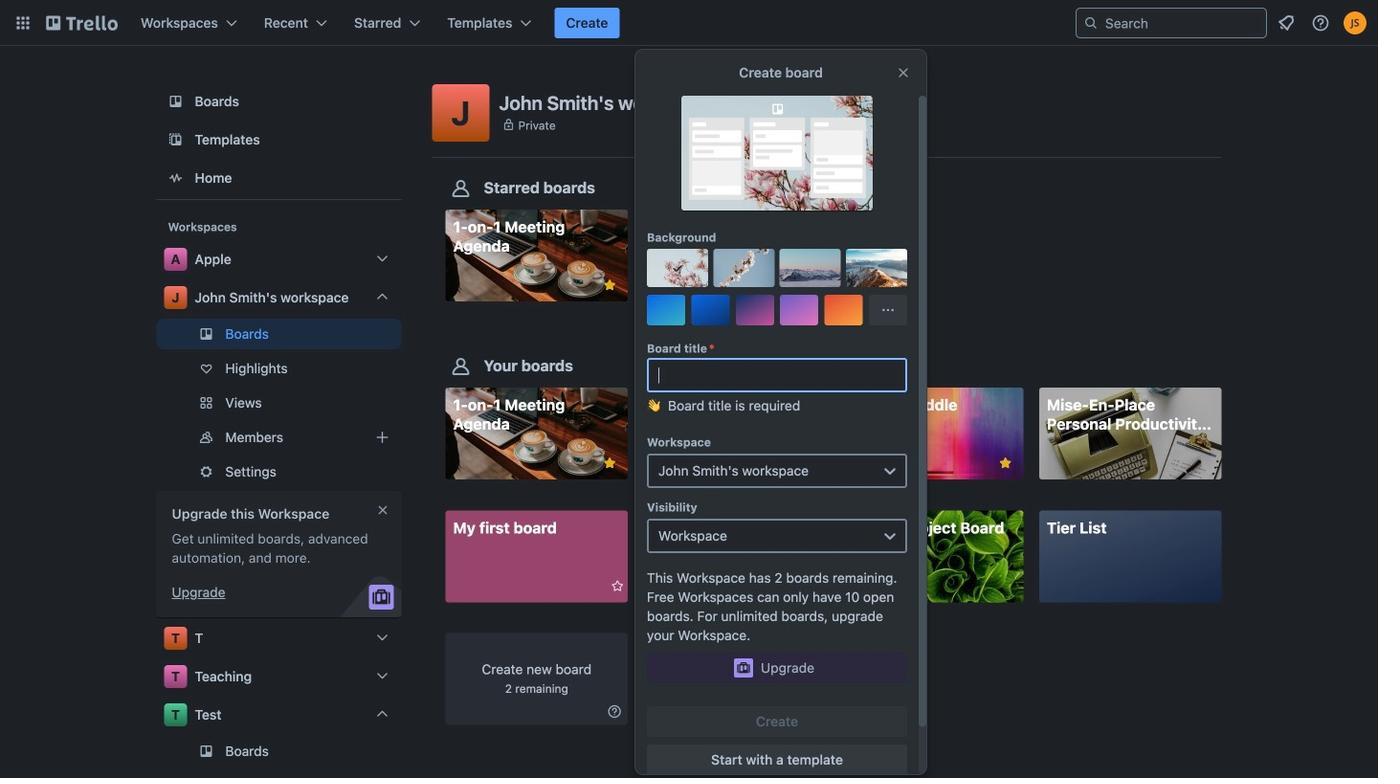 Task type: vqa. For each thing, say whether or not it's contained in the screenshot.
join in Anyone with an invite link can join this Free Workspace. You can also disable and create a new invite link for this Workspace at any time.
no



Task type: describe. For each thing, give the bounding box(es) containing it.
template board image
[[164, 128, 187, 151]]

Search field
[[1099, 10, 1267, 36]]

board image
[[164, 90, 187, 113]]

click to star this board. it will be added to your starred list. image
[[601, 578, 619, 595]]

custom image image
[[670, 260, 686, 276]]

home image
[[164, 167, 187, 190]]

primary element
[[0, 0, 1379, 46]]

0 notifications image
[[1276, 11, 1299, 34]]

sm image
[[605, 703, 624, 722]]

click to unstar this board. it will be removed from your starred list. image
[[998, 455, 1015, 472]]

wave image
[[647, 396, 661, 423]]



Task type: locate. For each thing, give the bounding box(es) containing it.
1 vertical spatial click to unstar this board. it will be removed from your starred list. image
[[601, 455, 619, 472]]

1 click to unstar this board. it will be removed from your starred list. image from the top
[[601, 277, 619, 294]]

open information menu image
[[1312, 13, 1331, 33]]

close popover image
[[896, 65, 912, 80]]

back to home image
[[46, 8, 118, 38]]

click to unstar this board. it will be removed from your starred list. image
[[601, 277, 619, 294], [601, 455, 619, 472]]

search image
[[1084, 15, 1099, 31]]

john smith (johnsmith38824343) image
[[1345, 11, 1367, 34]]

add image
[[371, 426, 394, 449]]

0 vertical spatial click to unstar this board. it will be removed from your starred list. image
[[601, 277, 619, 294]]

None text field
[[647, 358, 908, 393]]

2 click to unstar this board. it will be removed from your starred list. image from the top
[[601, 455, 619, 472]]



